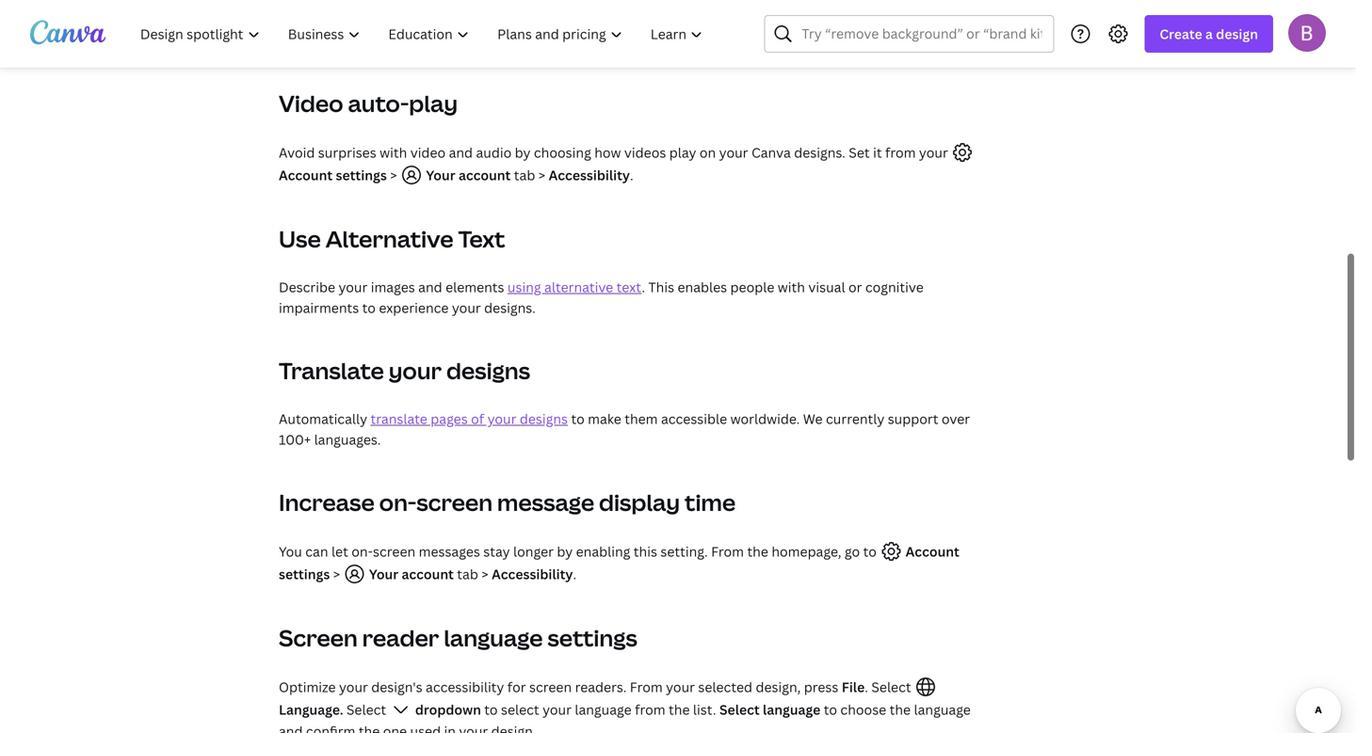 Task type: locate. For each thing, give the bounding box(es) containing it.
this
[[634, 543, 657, 561]]

1 vertical spatial with
[[778, 278, 805, 296]]

elements
[[446, 278, 504, 296]]

0 vertical spatial accessibility
[[549, 166, 630, 184]]

to inside to make them accessible worldwide. we currently support over 100+ languages.
[[571, 410, 585, 428]]

to select your language from the list. select language
[[484, 701, 821, 719]]

your account down the "messages" in the left bottom of the page
[[366, 566, 454, 583]]

account settings down surprises
[[279, 166, 387, 184]]

by right longer
[[557, 543, 573, 561]]

press
[[804, 679, 839, 697]]

from
[[885, 144, 916, 162], [635, 701, 666, 719]]

designs up of at the left bottom
[[446, 356, 530, 386]]

select
[[872, 679, 911, 697], [346, 701, 390, 719], [720, 701, 760, 719]]

select down selected
[[720, 701, 760, 719]]

account right go
[[906, 543, 960, 561]]

0 horizontal spatial screen
[[373, 543, 416, 561]]

tab > accessibility . down choosing
[[511, 166, 634, 184]]

of
[[471, 410, 484, 428]]

language down readers.
[[575, 701, 632, 719]]

1 horizontal spatial from
[[885, 144, 916, 162]]

file
[[842, 679, 865, 697]]

1 horizontal spatial from
[[711, 543, 744, 561]]

on- right the let
[[352, 543, 373, 561]]

1 horizontal spatial your
[[426, 166, 455, 184]]

account settings
[[279, 166, 387, 184], [279, 543, 960, 583]]

a
[[1206, 25, 1213, 43]]

support
[[888, 410, 939, 428]]

0 vertical spatial tab
[[514, 166, 535, 184]]

> down choosing
[[539, 166, 546, 184]]

to for to choose the language and confirm the one used in your design.
[[824, 701, 837, 719]]

0 vertical spatial on-
[[379, 487, 417, 518]]

0 horizontal spatial settings
[[279, 566, 330, 583]]

accessibility
[[549, 166, 630, 184], [492, 566, 573, 583]]

create
[[1160, 25, 1203, 43]]

and right "video"
[[449, 144, 473, 162]]

bob builder image
[[1288, 14, 1326, 52]]

screen right for
[[529, 679, 572, 697]]

with left 'visual'
[[778, 278, 805, 296]]

settings down the can
[[279, 566, 330, 583]]

enables
[[678, 278, 727, 296]]

the left list.
[[669, 701, 690, 719]]

1 vertical spatial tab
[[457, 566, 478, 583]]

and up experience
[[418, 278, 442, 296]]

with
[[380, 144, 407, 162], [778, 278, 805, 296]]

alternative
[[544, 278, 613, 296]]

select up 'choose'
[[872, 679, 911, 697]]

0 vertical spatial play
[[409, 88, 458, 119]]

make
[[588, 410, 621, 428]]

0 horizontal spatial from
[[630, 679, 663, 697]]

1 vertical spatial designs.
[[484, 299, 536, 317]]

account down the avoid
[[279, 166, 333, 184]]

1 vertical spatial account
[[906, 543, 960, 561]]

to choose the language and confirm the one used in your design.
[[279, 701, 971, 734]]

your left the 'design's'
[[339, 679, 368, 697]]

on-
[[379, 487, 417, 518], [352, 543, 373, 561]]

. inside . this enables people with visual or cognitive impairments to experience your designs.
[[642, 278, 645, 296]]

2 horizontal spatial screen
[[529, 679, 572, 697]]

accessibility down longer
[[492, 566, 573, 583]]

1 account settings from the top
[[279, 166, 387, 184]]

language up for
[[444, 623, 543, 654]]

message
[[497, 487, 594, 518]]

or
[[849, 278, 862, 296]]

your right it
[[919, 144, 948, 162]]

to down press
[[824, 701, 837, 719]]

screen right the let
[[373, 543, 416, 561]]

from left list.
[[635, 701, 666, 719]]

settings for can
[[279, 566, 330, 583]]

2 horizontal spatial and
[[449, 144, 473, 162]]

to
[[362, 299, 376, 317], [571, 410, 585, 428], [863, 543, 877, 561], [484, 701, 498, 719], [824, 701, 837, 719]]

play left on
[[669, 144, 696, 162]]

setting.
[[661, 543, 708, 561]]

to inside to choose the language and confirm the one used in your design.
[[824, 701, 837, 719]]

by right audio
[[515, 144, 531, 162]]

1 horizontal spatial settings
[[336, 166, 387, 184]]

designs
[[446, 356, 530, 386], [520, 410, 568, 428]]

and for by
[[449, 144, 473, 162]]

account
[[279, 166, 333, 184], [906, 543, 960, 561]]

1 horizontal spatial account
[[459, 166, 511, 184]]

your down "video"
[[426, 166, 455, 184]]

language right 'choose'
[[914, 701, 971, 719]]

0 vertical spatial with
[[380, 144, 407, 162]]

choosing
[[534, 144, 591, 162]]

account down audio
[[459, 166, 511, 184]]

account for avoid surprises with video and audio by choosing how videos play on your canva designs. set it from your
[[279, 166, 333, 184]]

1 horizontal spatial with
[[778, 278, 805, 296]]

designs. left set
[[794, 144, 846, 162]]

messages
[[419, 543, 480, 561]]

0 vertical spatial account
[[279, 166, 333, 184]]

1 horizontal spatial play
[[669, 144, 696, 162]]

screen
[[417, 487, 493, 518], [373, 543, 416, 561], [529, 679, 572, 697]]

your right in in the left of the page
[[459, 723, 488, 734]]

0 vertical spatial your
[[426, 166, 455, 184]]

1 vertical spatial screen
[[373, 543, 416, 561]]

on
[[700, 144, 716, 162]]

tab down the "messages" in the left bottom of the page
[[457, 566, 478, 583]]

0 horizontal spatial designs.
[[484, 299, 536, 317]]

by
[[515, 144, 531, 162], [557, 543, 573, 561]]

cognitive
[[865, 278, 924, 296]]

text
[[617, 278, 642, 296]]

on- right increase
[[379, 487, 417, 518]]

your down describe your images and elements using alternative text
[[452, 299, 481, 317]]

and inside to choose the language and confirm the one used in your design.
[[279, 723, 303, 734]]

longer
[[513, 543, 554, 561]]

2 vertical spatial and
[[279, 723, 303, 734]]

settings for surprises
[[336, 166, 387, 184]]

1 vertical spatial settings
[[279, 566, 330, 583]]

designs. down using
[[484, 299, 536, 317]]

designs left make
[[520, 410, 568, 428]]

tab for by
[[514, 166, 535, 184]]

0 horizontal spatial by
[[515, 144, 531, 162]]

can
[[305, 543, 328, 561]]

homepage,
[[772, 543, 842, 561]]

1 vertical spatial account settings
[[279, 543, 960, 583]]

your left images
[[339, 278, 368, 296]]

tab > accessibility . down longer
[[454, 566, 577, 583]]

. down the videos
[[630, 166, 634, 184]]

time
[[685, 487, 736, 518]]

to inside . this enables people with visual or cognitive impairments to experience your designs.
[[362, 299, 376, 317]]

0 vertical spatial account
[[459, 166, 511, 184]]

your up automatically translate pages of your designs
[[389, 356, 442, 386]]

use alternative text
[[279, 224, 505, 254]]

them
[[625, 410, 658, 428]]

top level navigation element
[[128, 15, 719, 53]]

one
[[383, 723, 407, 734]]

0 vertical spatial and
[[449, 144, 473, 162]]

> up use alternative text
[[387, 166, 400, 184]]

screen
[[279, 623, 358, 654]]

images
[[371, 278, 415, 296]]

. up 'choose'
[[865, 679, 868, 697]]

0 horizontal spatial play
[[409, 88, 458, 119]]

1 horizontal spatial by
[[557, 543, 573, 561]]

1 vertical spatial from
[[635, 701, 666, 719]]

confirm
[[306, 723, 355, 734]]

play up "video"
[[409, 88, 458, 119]]

your account down audio
[[423, 166, 511, 184]]

used
[[410, 723, 441, 734]]

0 horizontal spatial with
[[380, 144, 407, 162]]

0 vertical spatial account settings
[[279, 166, 387, 184]]

2 account settings from the top
[[279, 543, 960, 583]]

account settings for audio
[[279, 166, 387, 184]]

design.
[[491, 723, 536, 734]]

your account
[[423, 166, 511, 184], [366, 566, 454, 583]]

. left the "this" at the top left
[[642, 278, 645, 296]]

your up the reader
[[369, 566, 399, 583]]

2 horizontal spatial settings
[[548, 623, 637, 654]]

play
[[409, 88, 458, 119], [669, 144, 696, 162]]

and down language.
[[279, 723, 303, 734]]

settings inside "account settings"
[[279, 566, 330, 583]]

from up to select your language from the list. select language
[[630, 679, 663, 697]]

the
[[747, 543, 768, 561], [669, 701, 690, 719], [890, 701, 911, 719], [359, 723, 380, 734]]

1 vertical spatial tab > accessibility .
[[454, 566, 577, 583]]

your account for and
[[423, 166, 511, 184]]

your right on
[[719, 144, 748, 162]]

with left "video"
[[380, 144, 407, 162]]

to for to make them accessible worldwide. we currently support over 100+ languages.
[[571, 410, 585, 428]]

designs. inside . this enables people with visual or cognitive impairments to experience your designs.
[[484, 299, 536, 317]]

0 horizontal spatial your
[[369, 566, 399, 583]]

alternative
[[326, 224, 454, 254]]

2 vertical spatial screen
[[529, 679, 572, 697]]

from right it
[[885, 144, 916, 162]]

automatically
[[279, 410, 367, 428]]

select up one at the bottom of page
[[346, 701, 390, 719]]

to left make
[[571, 410, 585, 428]]

>
[[387, 166, 400, 184], [539, 166, 546, 184], [330, 566, 343, 583], [482, 566, 489, 583]]

language inside to choose the language and confirm the one used in your design.
[[914, 701, 971, 719]]

increase on-screen message display time
[[279, 487, 736, 518]]

0 horizontal spatial account
[[402, 566, 454, 583]]

translate your designs
[[279, 356, 530, 386]]

in
[[444, 723, 456, 734]]

using
[[508, 278, 541, 296]]

tab down choosing
[[514, 166, 535, 184]]

0 horizontal spatial on-
[[352, 543, 373, 561]]

.
[[630, 166, 634, 184], [642, 278, 645, 296], [573, 566, 577, 583], [865, 679, 868, 697]]

tab > accessibility . for choosing
[[511, 166, 634, 184]]

screen up the "messages" in the left bottom of the page
[[417, 487, 493, 518]]

0 vertical spatial from
[[711, 543, 744, 561]]

list.
[[693, 701, 716, 719]]

0 vertical spatial settings
[[336, 166, 387, 184]]

0 vertical spatial tab > accessibility .
[[511, 166, 634, 184]]

accessibility down how
[[549, 166, 630, 184]]

accessibility for choosing
[[549, 166, 630, 184]]

account down the "messages" in the left bottom of the page
[[402, 566, 454, 583]]

0 horizontal spatial account
[[279, 166, 333, 184]]

from
[[711, 543, 744, 561], [630, 679, 663, 697]]

to right go
[[863, 543, 877, 561]]

0 horizontal spatial and
[[279, 723, 303, 734]]

from right setting.
[[711, 543, 744, 561]]

1 horizontal spatial screen
[[417, 487, 493, 518]]

0 horizontal spatial tab
[[457, 566, 478, 583]]

1 horizontal spatial designs.
[[794, 144, 846, 162]]

account settings down display at the bottom of the page
[[279, 543, 960, 583]]

you can let on-screen messages stay longer by enabling this setting. from the homepage, go to
[[279, 543, 880, 561]]

over
[[942, 410, 970, 428]]

enabling
[[576, 543, 630, 561]]

1 vertical spatial play
[[669, 144, 696, 162]]

1 vertical spatial and
[[418, 278, 442, 296]]

settings down surprises
[[336, 166, 387, 184]]

to left select
[[484, 701, 498, 719]]

1 vertical spatial your
[[369, 566, 399, 583]]

translate
[[371, 410, 427, 428]]

1 horizontal spatial and
[[418, 278, 442, 296]]

1 horizontal spatial tab
[[514, 166, 535, 184]]

1 vertical spatial your account
[[366, 566, 454, 583]]

to for to select your language from the list. select language
[[484, 701, 498, 719]]

accessibility for longer
[[492, 566, 573, 583]]

0 vertical spatial your account
[[423, 166, 511, 184]]

currently
[[826, 410, 885, 428]]

create a design
[[1160, 25, 1258, 43]]

video
[[410, 144, 446, 162]]

and
[[449, 144, 473, 162], [418, 278, 442, 296], [279, 723, 303, 734]]

1 horizontal spatial account
[[906, 543, 960, 561]]

readers.
[[575, 679, 627, 697]]

1 vertical spatial account
[[402, 566, 454, 583]]

1 vertical spatial accessibility
[[492, 566, 573, 583]]

to down images
[[362, 299, 376, 317]]

settings up 'optimize your design's accessibility for screen readers. from your selected design, press file . select'
[[548, 623, 637, 654]]

account
[[459, 166, 511, 184], [402, 566, 454, 583]]

0 vertical spatial from
[[885, 144, 916, 162]]



Task type: describe. For each thing, give the bounding box(es) containing it.
surprises
[[318, 144, 376, 162]]

the right 'choose'
[[890, 701, 911, 719]]

set
[[849, 144, 870, 162]]

canva
[[752, 144, 791, 162]]

reader
[[362, 623, 439, 654]]

your right of at the left bottom
[[488, 410, 517, 428]]

accessible
[[661, 410, 727, 428]]

your account for screen
[[366, 566, 454, 583]]

100+
[[279, 431, 311, 449]]

account for audio
[[459, 166, 511, 184]]

tab > accessibility . for longer
[[454, 566, 577, 583]]

translate pages of your designs link
[[371, 410, 568, 428]]

we
[[803, 410, 823, 428]]

your inside . this enables people with visual or cognitive impairments to experience your designs.
[[452, 299, 481, 317]]

pages
[[431, 410, 468, 428]]

using alternative text link
[[508, 278, 642, 296]]

audio
[[476, 144, 512, 162]]

0 horizontal spatial from
[[635, 701, 666, 719]]

this
[[648, 278, 674, 296]]

account for messages
[[402, 566, 454, 583]]

1 vertical spatial designs
[[520, 410, 568, 428]]

selected
[[698, 679, 753, 697]]

avoid surprises with video and audio by choosing how videos play on your canva designs. set it from your
[[279, 144, 951, 162]]

go
[[845, 543, 860, 561]]

0 vertical spatial designs.
[[794, 144, 846, 162]]

your up list.
[[666, 679, 695, 697]]

the left one at the bottom of page
[[359, 723, 380, 734]]

auto-
[[348, 88, 409, 119]]

stay
[[483, 543, 510, 561]]

video
[[279, 88, 343, 119]]

language.
[[279, 701, 346, 719]]

increase
[[279, 487, 375, 518]]

. this enables people with visual or cognitive impairments to experience your designs.
[[279, 278, 924, 317]]

design
[[1216, 25, 1258, 43]]

account for you can let on-screen messages stay longer by enabling this setting. from the homepage, go to
[[906, 543, 960, 561]]

and for the
[[279, 723, 303, 734]]

your for video
[[426, 166, 455, 184]]

1 horizontal spatial select
[[720, 701, 760, 719]]

dropdown
[[412, 701, 484, 719]]

accessibility
[[426, 679, 504, 697]]

optimize
[[279, 679, 336, 697]]

your right select
[[543, 701, 572, 719]]

you
[[279, 543, 302, 561]]

the left homepage,
[[747, 543, 768, 561]]

impairments
[[279, 299, 359, 317]]

> down stay
[[482, 566, 489, 583]]

people
[[730, 278, 775, 296]]

describe
[[279, 278, 335, 296]]

avoid
[[279, 144, 315, 162]]

to make them accessible worldwide. we currently support over 100+ languages.
[[279, 410, 970, 449]]

your for on-
[[369, 566, 399, 583]]

design,
[[756, 679, 801, 697]]

select
[[501, 701, 539, 719]]

2 horizontal spatial select
[[872, 679, 911, 697]]

experience
[[379, 299, 449, 317]]

0 vertical spatial by
[[515, 144, 531, 162]]

0 vertical spatial designs
[[446, 356, 530, 386]]

languages.
[[314, 431, 381, 449]]

let
[[331, 543, 348, 561]]

screen reader language settings
[[279, 623, 637, 654]]

0 vertical spatial screen
[[417, 487, 493, 518]]

. down you can let on-screen messages stay longer by enabling this setting. from the homepage, go to
[[573, 566, 577, 583]]

with inside . this enables people with visual or cognitive impairments to experience your designs.
[[778, 278, 805, 296]]

use
[[279, 224, 321, 254]]

for
[[507, 679, 526, 697]]

optimize your design's accessibility for screen readers. from your selected design, press file . select
[[279, 679, 915, 697]]

design's
[[371, 679, 423, 697]]

Try "remove background" or "brand kit" search field
[[802, 16, 1042, 52]]

1 vertical spatial from
[[630, 679, 663, 697]]

account settings for messages
[[279, 543, 960, 583]]

tab for stay
[[457, 566, 478, 583]]

choose
[[841, 701, 886, 719]]

worldwide.
[[730, 410, 800, 428]]

text
[[458, 224, 505, 254]]

automatically translate pages of your designs
[[279, 410, 568, 428]]

language down design, in the right of the page
[[763, 701, 821, 719]]

video auto-play
[[279, 88, 458, 119]]

> down the let
[[330, 566, 343, 583]]

videos
[[624, 144, 666, 162]]

1 vertical spatial on-
[[352, 543, 373, 561]]

it
[[873, 144, 882, 162]]

2 vertical spatial settings
[[548, 623, 637, 654]]

translate
[[279, 356, 384, 386]]

display
[[599, 487, 680, 518]]

describe your images and elements using alternative text
[[279, 278, 642, 296]]

0 horizontal spatial select
[[346, 701, 390, 719]]

visual
[[808, 278, 845, 296]]

how
[[595, 144, 621, 162]]

1 horizontal spatial on-
[[379, 487, 417, 518]]

your inside to choose the language and confirm the one used in your design.
[[459, 723, 488, 734]]

1 vertical spatial by
[[557, 543, 573, 561]]



Task type: vqa. For each thing, say whether or not it's contained in the screenshot.
About related to Me About You (Mono)
no



